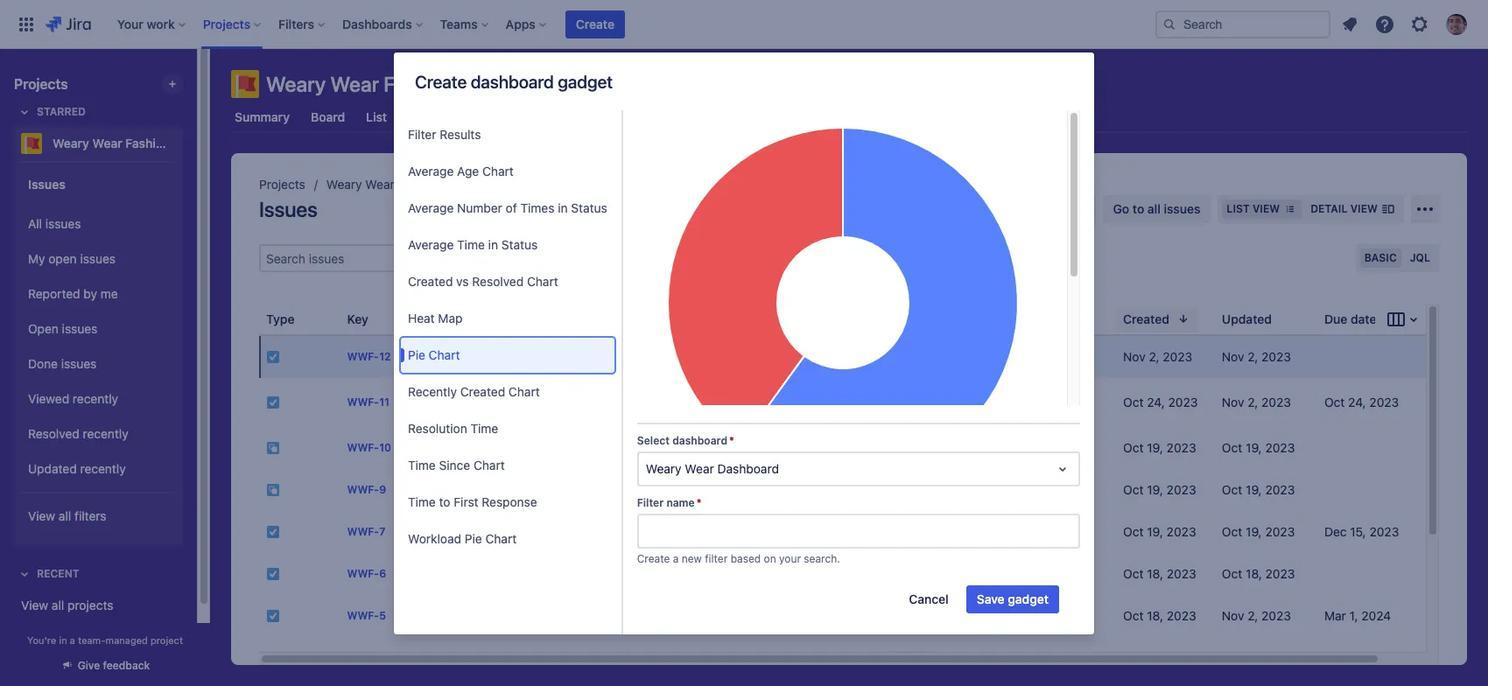 Task type: describe. For each thing, give the bounding box(es) containing it.
my open issues link
[[21, 242, 176, 277]]

primary element
[[11, 0, 1156, 49]]

brainstorm accessories
[[431, 650, 564, 665]]

list for list
[[366, 109, 387, 124]]

oct 18, 2023 for wwf-5
[[1123, 608, 1196, 623]]

create for create a new athleisure top to go along with the turtleneck pillow sweater
[[431, 386, 469, 401]]

time inside time since chart button
[[408, 458, 436, 473]]

done
[[28, 356, 58, 371]]

row containing bottoms apparel brainstorm
[[259, 427, 1473, 469]]

highest image for brainstorm accessories
[[827, 651, 841, 665]]

name
[[667, 496, 695, 510]]

updated for updated recently
[[28, 461, 77, 476]]

key button
[[340, 307, 396, 331]]

list link
[[363, 102, 391, 133]]

map
[[438, 311, 463, 326]]

your
[[779, 552, 801, 566]]

2024
[[1362, 608, 1391, 623]]

time to first response
[[408, 495, 537, 509]]

7
[[379, 526, 385, 539]]

nov 2, 2023 for oct 24, 2023
[[1222, 395, 1291, 410]]

along
[[622, 386, 653, 401]]

row containing brainstorm accessories
[[259, 637, 1473, 679]]

filters
[[74, 508, 106, 523]]

filter for filter results
[[408, 127, 436, 142]]

feedback
[[103, 659, 150, 672]]

business
[[475, 349, 525, 364]]

issues for export issues
[[1026, 201, 1062, 216]]

average for average time in status
[[408, 237, 454, 252]]

18, for wwf-6
[[1147, 566, 1163, 581]]

heat map button
[[401, 301, 614, 336]]

filter inside button
[[1021, 250, 1048, 265]]

nov for oct 18, 2023
[[1222, 608, 1244, 623]]

a left the team-
[[70, 635, 75, 646]]

new for athleisure
[[482, 386, 505, 401]]

0 horizontal spatial gadget
[[558, 72, 613, 92]]

of
[[506, 200, 517, 215]]

search image
[[1163, 17, 1177, 31]]

save gadget button
[[966, 586, 1059, 614]]

weary right "projects" link
[[326, 177, 362, 192]]

board link
[[307, 102, 349, 133]]

status inside "average number of times in status" 'button'
[[571, 200, 607, 215]]

due date
[[1324, 311, 1377, 326]]

pages link
[[605, 102, 647, 133]]

create a new athleisure top to go along with the turtleneck pillow sweater link
[[431, 386, 800, 418]]

time inside resolution time button
[[471, 421, 498, 436]]

workload pie chart
[[408, 531, 517, 546]]

0 vertical spatial the
[[595, 349, 613, 364]]

time to first response button
[[401, 485, 614, 520]]

all for filters
[[59, 508, 71, 523]]

based
[[731, 552, 761, 566]]

open
[[28, 321, 59, 336]]

1 24, from the left
[[1147, 395, 1165, 410]]

0 horizontal spatial weary wear fashion link
[[14, 126, 176, 161]]

number
[[457, 200, 502, 215]]

view for view all filters
[[28, 508, 55, 523]]

status inside average time in status button
[[501, 237, 538, 252]]

create for create a new filter based on your search.
[[637, 552, 670, 566]]

oct 18, 2023 for wwf-3
[[1123, 650, 1196, 665]]

summary button
[[424, 307, 514, 331]]

status button
[[880, 307, 953, 331]]

bottoms
[[431, 440, 479, 455]]

a for create a new filter based on your search.
[[673, 552, 679, 566]]

time inside time to first response 'button'
[[408, 495, 436, 509]]

key
[[347, 311, 368, 326]]

weary down select
[[646, 461, 682, 476]]

reported by me
[[28, 286, 118, 301]]

nov 2, 2023 for nov 2, 2023
[[1222, 349, 1291, 364]]

create a new filter based on your search.
[[637, 552, 840, 566]]

issues for all issues
[[45, 216, 81, 231]]

due
[[1324, 311, 1348, 326]]

6
[[379, 568, 386, 581]]

3 medium image from the top
[[827, 567, 841, 581]]

updated recently
[[28, 461, 126, 476]]

updated recently link
[[21, 452, 176, 487]]

date
[[1351, 311, 1377, 326]]

vs
[[456, 274, 469, 289]]

chart for workload pie chart
[[485, 531, 517, 546]]

jql
[[1410, 251, 1430, 264]]

viewed
[[28, 391, 69, 406]]

wwf-12 link
[[347, 351, 391, 364]]

in inside 'button'
[[558, 200, 568, 215]]

* for filter name *
[[696, 496, 702, 510]]

create a new athleisure top to go along with the turtleneck pillow sweater
[[431, 386, 800, 418]]

0 vertical spatial weary wear fashion
[[266, 72, 456, 96]]

wwf-7 link
[[347, 526, 385, 539]]

Search field
[[1156, 10, 1331, 38]]

apparel for top
[[455, 482, 499, 497]]

chart down average time in status button
[[527, 274, 558, 289]]

wear up list link in the top left of the page
[[330, 72, 379, 96]]

wholesale
[[617, 349, 673, 364]]

all issues link
[[21, 207, 176, 242]]

list for list view
[[1227, 202, 1250, 215]]

pie inside workload pie chart button
[[465, 531, 482, 546]]

2 oct 24, 2023 from the left
[[1324, 395, 1399, 410]]

view for view all projects
[[21, 598, 48, 613]]

recently created chart
[[408, 384, 540, 399]]

average age chart
[[408, 164, 514, 179]]

task image for make
[[266, 350, 280, 364]]

done issues
[[28, 356, 97, 371]]

wwf-5
[[347, 610, 386, 623]]

wwf-10
[[347, 442, 391, 455]]

filter for filter name *
[[637, 496, 664, 510]]

create dashboard gadget
[[415, 72, 613, 92]]

board
[[311, 109, 345, 124]]

create for create dashboard gadget
[[415, 72, 467, 92]]

18, for wwf-3
[[1147, 650, 1163, 665]]

open issues link
[[21, 312, 176, 347]]

1 horizontal spatial weary wear fashion link
[[326, 174, 441, 195]]

cancel
[[909, 592, 949, 607]]

managed
[[105, 635, 148, 646]]

view all projects link
[[14, 590, 183, 622]]

wwf-7
[[347, 526, 385, 539]]

task image for product
[[266, 525, 280, 539]]

oct 18, 2023 for wwf-6
[[1123, 566, 1196, 581]]

wwf-11
[[347, 396, 390, 409]]

a for make a business proposal to the wholesale distributor
[[465, 349, 471, 364]]

reported by me link
[[21, 277, 176, 312]]

1 vertical spatial fashion
[[125, 136, 170, 151]]

chart for time since chart
[[474, 458, 505, 473]]

wwf-9
[[347, 484, 386, 497]]

recently
[[408, 384, 457, 399]]

15,
[[1350, 524, 1366, 539]]

wwf- for top
[[347, 484, 379, 497]]

created for created vs resolved chart
[[408, 274, 453, 289]]

product brainstorm link
[[431, 524, 541, 539]]

issues for open issues
[[62, 321, 97, 336]]

project
[[151, 635, 183, 646]]

7 row from the top
[[259, 595, 1473, 637]]

created for created
[[1123, 311, 1169, 326]]

weary up board
[[266, 72, 326, 96]]

11
[[379, 396, 390, 409]]

export issues button
[[974, 195, 1096, 223]]

wwf-12
[[347, 351, 391, 364]]

brainstorm accessories link
[[431, 650, 564, 665]]

0 vertical spatial projects
[[14, 76, 68, 92]]

updated for updated
[[1222, 311, 1272, 326]]

a for create a new athleisure top to go along with the turtleneck pillow sweater
[[472, 386, 479, 401]]

you're in a team-managed project
[[27, 635, 183, 646]]

chart down map
[[429, 348, 460, 362]]

7 wwf- from the top
[[347, 610, 379, 623]]

bottoms apparel brainstorm link
[[431, 440, 591, 455]]

type button
[[259, 307, 323, 331]]

summary link
[[231, 102, 293, 133]]

gadget inside save gadget button
[[1008, 592, 1049, 607]]

issues for done issues
[[61, 356, 97, 371]]

type
[[266, 311, 295, 326]]

highest image for bottoms apparel brainstorm
[[827, 441, 841, 455]]

open issues
[[28, 321, 97, 336]]

0 horizontal spatial resolved
[[28, 426, 79, 441]]

medium image for top apparel brainstorm
[[827, 483, 841, 497]]

export issues
[[984, 201, 1062, 216]]

view for list view
[[1253, 202, 1280, 215]]

wear down select dashboard *
[[685, 461, 714, 476]]

recent
[[37, 567, 79, 580]]

row containing product brainstorm
[[259, 511, 1473, 553]]

view all filters link
[[21, 499, 176, 534]]

6 row from the top
[[259, 553, 1473, 595]]



Task type: locate. For each thing, give the bounding box(es) containing it.
recently
[[73, 391, 118, 406], [83, 426, 128, 441], [80, 461, 126, 476]]

1 horizontal spatial in
[[488, 237, 498, 252]]

oct 24, 2023 down due date button
[[1324, 395, 1399, 410]]

29,
[[1350, 650, 1368, 665]]

tab list containing summary
[[221, 102, 1478, 133]]

0 vertical spatial save
[[990, 250, 1018, 265]]

filter name *
[[637, 496, 702, 510]]

collapse starred projects image
[[14, 102, 35, 123]]

task image
[[266, 396, 280, 410], [266, 609, 280, 623], [266, 651, 280, 665]]

resolved recently link
[[21, 417, 176, 452]]

new
[[482, 386, 505, 401], [682, 552, 702, 566]]

times
[[520, 200, 555, 215]]

since
[[439, 458, 470, 473]]

1 vertical spatial medium image
[[827, 483, 841, 497]]

dashboard for *
[[672, 434, 728, 447]]

average inside 'button'
[[408, 200, 454, 215]]

1 vertical spatial resolution
[[408, 421, 467, 436]]

0 vertical spatial weary wear fashion link
[[14, 126, 176, 161]]

recently inside viewed recently link
[[73, 391, 118, 406]]

save inside button
[[977, 592, 1005, 607]]

distributor
[[676, 349, 735, 364]]

updated inside updated 'button'
[[1222, 311, 1272, 326]]

24, down due date button
[[1348, 395, 1366, 410]]

wwf- for brainstorm
[[347, 652, 379, 665]]

weary down starred
[[53, 136, 89, 151]]

basic
[[1364, 251, 1397, 264]]

average up "created vs resolved chart" at top left
[[408, 237, 454, 252]]

summary for the summary button
[[431, 311, 486, 326]]

pie
[[408, 348, 425, 362], [465, 531, 482, 546]]

resolved recently
[[28, 426, 128, 441]]

create button
[[565, 10, 625, 38]]

top apparel brainstorm
[[431, 482, 564, 497]]

task image for brainstorm
[[266, 651, 280, 665]]

chart down time to first response 'button'
[[485, 531, 517, 546]]

1 vertical spatial new
[[682, 552, 702, 566]]

9
[[379, 484, 386, 497]]

1 horizontal spatial dashboard
[[672, 434, 728, 447]]

None field
[[639, 516, 1079, 547]]

make a business proposal to the wholesale distributor link
[[431, 349, 735, 364]]

4 wwf- from the top
[[347, 484, 379, 497]]

2, for oct 24, 2023
[[1248, 395, 1258, 410]]

1 horizontal spatial pie
[[465, 531, 482, 546]]

2 group from the top
[[21, 201, 176, 492]]

updated inside updated recently 'link'
[[28, 461, 77, 476]]

1 horizontal spatial updated
[[1222, 311, 1272, 326]]

1 vertical spatial task image
[[266, 525, 280, 539]]

create inside create a new athleisure top to go along with the turtleneck pillow sweater
[[431, 386, 469, 401]]

3
[[379, 652, 386, 665]]

chart down pie chart button
[[509, 384, 540, 399]]

1 vertical spatial filter
[[637, 496, 664, 510]]

issues element
[[259, 304, 1473, 686]]

create
[[576, 16, 615, 31], [415, 72, 467, 92], [431, 386, 469, 401], [637, 552, 670, 566]]

the right with
[[683, 386, 701, 401]]

apparel for bottoms
[[482, 440, 526, 455]]

recently down viewed recently link at left
[[83, 426, 128, 441]]

resolution down 'sweater'
[[408, 421, 467, 436]]

time up vs
[[457, 237, 485, 252]]

1 oct 24, 2023 from the left
[[1123, 395, 1198, 410]]

1 horizontal spatial new
[[682, 552, 702, 566]]

save for save gadget
[[977, 592, 1005, 607]]

1 horizontal spatial created
[[460, 384, 505, 399]]

resolution for resolution time
[[408, 421, 467, 436]]

issues inside "link"
[[62, 321, 97, 336]]

sub task image
[[266, 441, 280, 455], [266, 483, 280, 497]]

1 average from the top
[[408, 164, 454, 179]]

5 row from the top
[[259, 511, 1473, 553]]

medium image down 'low' icon
[[827, 396, 841, 410]]

2 task image from the top
[[266, 525, 280, 539]]

time up 'top' at left
[[408, 458, 436, 473]]

new for filter
[[682, 552, 702, 566]]

1 vertical spatial updated
[[28, 461, 77, 476]]

medium image
[[827, 396, 841, 410], [827, 483, 841, 497], [827, 567, 841, 581]]

2 vertical spatial recently
[[80, 461, 126, 476]]

wwf- up wwf-9 link
[[347, 442, 379, 455]]

row containing top apparel brainstorm
[[259, 469, 1473, 511]]

1 vertical spatial average
[[408, 200, 454, 215]]

sub task image for top
[[266, 483, 280, 497]]

create banner
[[0, 0, 1488, 49]]

1 horizontal spatial oct 24, 2023
[[1324, 395, 1399, 410]]

medium image down search.
[[827, 567, 841, 581]]

in inside button
[[488, 237, 498, 252]]

4 row from the top
[[259, 469, 1473, 511]]

* for select dashboard *
[[729, 434, 734, 447]]

1 vertical spatial summary
[[431, 311, 486, 326]]

make a business proposal to the wholesale distributor
[[431, 349, 735, 364]]

fashion
[[384, 72, 456, 96], [125, 136, 170, 151], [398, 177, 441, 192]]

all right the go
[[1148, 201, 1161, 216]]

updated down resolved recently
[[28, 461, 77, 476]]

new left based
[[682, 552, 702, 566]]

2 vertical spatial in
[[59, 635, 67, 646]]

0 vertical spatial fashion
[[384, 72, 456, 96]]

product brainstorm
[[431, 524, 541, 539]]

average for average age chart
[[408, 164, 454, 179]]

dashboard for gadget
[[471, 72, 554, 92]]

group containing issues
[[21, 161, 176, 545]]

1 vertical spatial pie
[[465, 531, 482, 546]]

to left first
[[439, 495, 450, 509]]

recently for resolved recently
[[83, 426, 128, 441]]

5
[[379, 610, 386, 623]]

0 vertical spatial resolution
[[1010, 311, 1071, 326]]

task image for create
[[266, 396, 280, 410]]

1 task image from the top
[[266, 350, 280, 364]]

resolution inside issues element
[[1010, 311, 1071, 326]]

resolved right vs
[[472, 274, 524, 289]]

group containing all issues
[[21, 201, 176, 492]]

resolved inside button
[[472, 274, 524, 289]]

wwf-6 link
[[347, 568, 386, 581]]

6 wwf- from the top
[[347, 568, 379, 581]]

detail view
[[1311, 202, 1378, 215]]

wwf-9 link
[[347, 484, 386, 497]]

2 vertical spatial task image
[[266, 567, 280, 581]]

2 vertical spatial weary wear fashion
[[326, 177, 441, 192]]

view right detail
[[1350, 202, 1378, 215]]

recently inside resolved recently link
[[83, 426, 128, 441]]

filter inside button
[[408, 127, 436, 142]]

jira image
[[46, 14, 91, 35], [46, 14, 91, 35]]

filter results
[[408, 127, 481, 142]]

0 horizontal spatial filter
[[408, 127, 436, 142]]

average down average age chart
[[408, 200, 454, 215]]

wwf-
[[347, 351, 379, 364], [347, 396, 379, 409], [347, 442, 379, 455], [347, 484, 379, 497], [347, 526, 379, 539], [347, 568, 379, 581], [347, 610, 379, 623], [347, 652, 379, 665]]

1 horizontal spatial 24,
[[1348, 395, 1366, 410]]

on
[[764, 552, 776, 566]]

dashboard
[[717, 461, 779, 476]]

resolution
[[1010, 311, 1071, 326], [408, 421, 467, 436]]

open
[[48, 251, 77, 266]]

0 vertical spatial recently
[[73, 391, 118, 406]]

open image
[[1052, 459, 1073, 480]]

recently down resolved recently link
[[80, 461, 126, 476]]

a down name
[[673, 552, 679, 566]]

1 vertical spatial gadget
[[1008, 592, 1049, 607]]

summary left board
[[235, 109, 290, 124]]

* up dashboard
[[729, 434, 734, 447]]

resolution for resolution
[[1010, 311, 1071, 326]]

0 vertical spatial resolved
[[472, 274, 524, 289]]

Search issues text field
[[261, 246, 397, 271]]

group
[[21, 161, 176, 545], [21, 201, 176, 492]]

save for save filter
[[990, 250, 1018, 265]]

1 vertical spatial all
[[59, 508, 71, 523]]

0 vertical spatial *
[[729, 434, 734, 447]]

pages
[[609, 109, 644, 124]]

wwf- down wwf-5 link
[[347, 652, 379, 665]]

medium image up search.
[[827, 483, 841, 497]]

projects up "collapse starred projects" image on the left of the page
[[14, 76, 68, 92]]

12
[[379, 351, 391, 364]]

chart for recently created chart
[[509, 384, 540, 399]]

1 task image from the top
[[266, 396, 280, 410]]

apparel up top apparel brainstorm
[[482, 440, 526, 455]]

issues inside group
[[28, 176, 66, 191]]

save inside button
[[990, 250, 1018, 265]]

cancel button
[[898, 586, 959, 614]]

view left detail
[[1253, 202, 1280, 215]]

dashboard up weary wear dashboard
[[672, 434, 728, 447]]

wwf-3 link
[[347, 652, 386, 665]]

0 vertical spatial task image
[[266, 350, 280, 364]]

go to all issues link
[[1103, 195, 1211, 223]]

workload
[[408, 531, 461, 546]]

all issues
[[28, 216, 81, 231]]

summary for summary link on the top left
[[235, 109, 290, 124]]

issues right the all
[[45, 216, 81, 231]]

1 horizontal spatial status
[[571, 200, 607, 215]]

average inside button
[[408, 164, 454, 179]]

chart up top apparel brainstorm "link" on the bottom left of page
[[474, 458, 505, 473]]

save down export
[[990, 250, 1018, 265]]

the inside create a new athleisure top to go along with the turtleneck pillow sweater
[[683, 386, 701, 401]]

2 sub task image from the top
[[266, 483, 280, 497]]

updated right sorted in descending order image
[[1222, 311, 1272, 326]]

3 wwf- from the top
[[347, 442, 379, 455]]

recently down done issues link
[[73, 391, 118, 406]]

nov 2, 2023 for oct 18, 2023
[[1222, 608, 1291, 623]]

dashboard up filter results button on the left top of the page
[[471, 72, 554, 92]]

to inside create a new athleisure top to go along with the turtleneck pillow sweater
[[589, 386, 600, 401]]

select dashboard *
[[637, 434, 734, 447]]

1 vertical spatial filter
[[705, 552, 728, 566]]

detail
[[1311, 202, 1348, 215]]

1 vertical spatial task image
[[266, 609, 280, 623]]

summary inside 'tab list'
[[235, 109, 290, 124]]

0 horizontal spatial created
[[408, 274, 453, 289]]

1 vertical spatial sub task image
[[266, 483, 280, 497]]

list
[[366, 109, 387, 124], [1227, 202, 1250, 215]]

dec 15, 2023
[[1324, 524, 1399, 539]]

0 horizontal spatial filter
[[705, 552, 728, 566]]

1 vertical spatial issues
[[259, 197, 317, 221]]

0 vertical spatial all
[[1148, 201, 1161, 216]]

3 row from the top
[[259, 427, 1473, 469]]

in right the times
[[558, 200, 568, 215]]

1 group from the top
[[21, 161, 176, 545]]

give feedback
[[78, 659, 150, 672]]

5 wwf- from the top
[[347, 526, 379, 539]]

1 horizontal spatial *
[[729, 434, 734, 447]]

list inside 'tab list'
[[366, 109, 387, 124]]

pillow
[[768, 386, 800, 401]]

turtleneck
[[704, 386, 764, 401]]

list view
[[1227, 202, 1280, 215]]

2 horizontal spatial status
[[887, 311, 925, 326]]

row
[[259, 336, 1473, 378], [259, 378, 1473, 427], [259, 427, 1473, 469], [259, 469, 1473, 511], [259, 511, 1473, 553], [259, 553, 1473, 595], [259, 595, 1473, 637], [259, 637, 1473, 679]]

all down recent at the left bottom
[[52, 598, 64, 613]]

new inside create a new athleisure top to go along with the turtleneck pillow sweater
[[482, 386, 505, 401]]

0 vertical spatial dashboard
[[471, 72, 554, 92]]

created up 'sweater'
[[460, 384, 505, 399]]

0 horizontal spatial updated
[[28, 461, 77, 476]]

1 horizontal spatial list
[[1227, 202, 1250, 215]]

low image
[[827, 350, 841, 364]]

0 vertical spatial apparel
[[482, 440, 526, 455]]

by
[[83, 286, 97, 301]]

average number of times in status button
[[401, 191, 614, 226]]

0 vertical spatial summary
[[235, 109, 290, 124]]

give
[[78, 659, 100, 672]]

save filter
[[990, 250, 1048, 265]]

make
[[431, 349, 461, 364]]

to right proposal
[[580, 349, 592, 364]]

0 horizontal spatial 24,
[[1147, 395, 1165, 410]]

0 vertical spatial task image
[[266, 396, 280, 410]]

issues down all issues link
[[80, 251, 116, 266]]

all left filters
[[59, 508, 71, 523]]

1 vertical spatial resolved
[[28, 426, 79, 441]]

1 vertical spatial projects
[[259, 177, 305, 192]]

2 highest image from the top
[[827, 651, 841, 665]]

issues up viewed recently
[[61, 356, 97, 371]]

0 vertical spatial filter
[[408, 127, 436, 142]]

mar 1, 2024
[[1324, 608, 1391, 623]]

nov for nov 2, 2023
[[1222, 349, 1244, 364]]

0 horizontal spatial summary
[[235, 109, 290, 124]]

filter left name
[[637, 496, 664, 510]]

oct 18, 2023
[[1123, 566, 1196, 581], [1222, 566, 1295, 581], [1123, 608, 1196, 623], [1123, 650, 1196, 665], [1222, 650, 1295, 665]]

1 vertical spatial highest image
[[827, 651, 841, 665]]

weary wear fashion up list link in the top left of the page
[[266, 72, 456, 96]]

24, down created button
[[1147, 395, 1165, 410]]

to right the go
[[1133, 201, 1144, 216]]

1 wwf- from the top
[[347, 351, 379, 364]]

wwf-5 link
[[347, 610, 386, 623]]

save
[[990, 250, 1018, 265], [977, 592, 1005, 607]]

dec
[[1324, 524, 1347, 539]]

view for detail view
[[1350, 202, 1378, 215]]

mar
[[1324, 608, 1346, 623]]

time up bottoms apparel brainstorm link
[[471, 421, 498, 436]]

1 highest image from the top
[[827, 441, 841, 455]]

average for average number of times in status
[[408, 200, 454, 215]]

recently for viewed recently
[[73, 391, 118, 406]]

create for create
[[576, 16, 615, 31]]

view down collapse recent projects icon on the bottom left
[[21, 598, 48, 613]]

wwf- for make
[[347, 351, 379, 364]]

2 vertical spatial status
[[887, 311, 925, 326]]

0 vertical spatial created
[[408, 274, 453, 289]]

average left 'age'
[[408, 164, 454, 179]]

filter results button
[[401, 117, 614, 152]]

average inside button
[[408, 237, 454, 252]]

list right board
[[366, 109, 387, 124]]

2 average from the top
[[408, 200, 454, 215]]

wwf- down key button
[[347, 351, 379, 364]]

0 vertical spatial updated
[[1222, 311, 1272, 326]]

issues inside button
[[1026, 201, 1062, 216]]

weary wear fashion down list link in the top left of the page
[[326, 177, 441, 192]]

issues right export
[[1026, 201, 1062, 216]]

a up 'sweater'
[[472, 386, 479, 401]]

top
[[567, 386, 586, 401]]

in up "created vs resolved chart" at top left
[[488, 237, 498, 252]]

to left go
[[589, 386, 600, 401]]

accessories
[[496, 650, 564, 665]]

recently created chart button
[[401, 375, 614, 410]]

oct 24, 2023 down created button
[[1123, 395, 1198, 410]]

collapse recent projects image
[[14, 564, 35, 585]]

1 vertical spatial list
[[1227, 202, 1250, 215]]

3 task image from the top
[[266, 567, 280, 581]]

2 vertical spatial fashion
[[398, 177, 441, 192]]

0 horizontal spatial oct 24, 2023
[[1123, 395, 1198, 410]]

filter down the export issues button
[[1021, 250, 1048, 265]]

None text field
[[646, 460, 649, 478]]

wwf-3
[[347, 652, 386, 665]]

0 vertical spatial average
[[408, 164, 454, 179]]

view inside 'view all filters' link
[[28, 508, 55, 523]]

list right the go to all issues
[[1227, 202, 1250, 215]]

in right you're
[[59, 635, 67, 646]]

weary wear fashion link
[[14, 126, 176, 161], [326, 174, 441, 195]]

go
[[1113, 201, 1129, 216]]

wwf- for create
[[347, 396, 379, 409]]

1 medium image from the top
[[827, 396, 841, 410]]

apparel
[[482, 440, 526, 455], [455, 482, 499, 497]]

2 wwf- from the top
[[347, 396, 379, 409]]

0 horizontal spatial view
[[1253, 202, 1280, 215]]

weary wear fashion down starred
[[53, 136, 170, 151]]

task image
[[266, 350, 280, 364], [266, 525, 280, 539], [266, 567, 280, 581]]

1 horizontal spatial resolved
[[472, 274, 524, 289]]

8 wwf- from the top
[[347, 652, 379, 665]]

a inside create a new athleisure top to go along with the turtleneck pillow sweater
[[472, 386, 479, 401]]

0 horizontal spatial status
[[501, 237, 538, 252]]

wwf- down wwf-7 link
[[347, 568, 379, 581]]

wear up all issues link
[[92, 136, 122, 151]]

1 vertical spatial weary wear fashion link
[[326, 174, 441, 195]]

1 horizontal spatial issues
[[259, 197, 317, 221]]

team-
[[78, 635, 105, 646]]

1 vertical spatial created
[[1123, 311, 1169, 326]]

* right name
[[696, 496, 702, 510]]

resolution down "save filter" button in the top right of the page
[[1010, 311, 1071, 326]]

1 vertical spatial status
[[501, 237, 538, 252]]

top
[[431, 482, 452, 497]]

1 horizontal spatial summary
[[431, 311, 486, 326]]

1 horizontal spatial the
[[683, 386, 701, 401]]

proposal
[[528, 349, 577, 364]]

1 row from the top
[[259, 336, 1473, 378]]

3 average from the top
[[408, 237, 454, 252]]

0 horizontal spatial dashboard
[[471, 72, 554, 92]]

top apparel brainstorm link
[[431, 482, 564, 497]]

0 horizontal spatial projects
[[14, 76, 68, 92]]

2 24, from the left
[[1348, 395, 1366, 410]]

3 task image from the top
[[266, 651, 280, 665]]

issues down the reported by me
[[62, 321, 97, 336]]

go to all issues
[[1113, 201, 1201, 216]]

1 vertical spatial weary wear fashion
[[53, 136, 170, 151]]

0 horizontal spatial pie
[[408, 348, 425, 362]]

oct 19, 2023
[[1123, 440, 1196, 455], [1222, 440, 1295, 455], [1123, 482, 1196, 497], [1222, 482, 1295, 497], [1123, 524, 1196, 539], [1222, 524, 1295, 539]]

created left vs
[[408, 274, 453, 289]]

0 vertical spatial new
[[482, 386, 505, 401]]

in
[[558, 200, 568, 215], [488, 237, 498, 252], [59, 635, 67, 646]]

apparel down time since chart
[[455, 482, 499, 497]]

sorted in descending order image
[[1176, 312, 1190, 326]]

resolved down viewed
[[28, 426, 79, 441]]

time since chart
[[408, 458, 505, 473]]

0 horizontal spatial list
[[366, 109, 387, 124]]

8 row from the top
[[259, 637, 1473, 679]]

select
[[637, 434, 670, 447]]

1 horizontal spatial filter
[[637, 496, 664, 510]]

summary inside button
[[431, 311, 486, 326]]

2 vertical spatial average
[[408, 237, 454, 252]]

1 sub task image from the top
[[266, 441, 280, 455]]

view inside view all projects link
[[21, 598, 48, 613]]

0 horizontal spatial the
[[595, 349, 613, 364]]

created inside issues element
[[1123, 311, 1169, 326]]

0 vertical spatial medium image
[[827, 396, 841, 410]]

1 vertical spatial dashboard
[[672, 434, 728, 447]]

create inside button
[[576, 16, 615, 31]]

1 horizontal spatial projects
[[259, 177, 305, 192]]

wwf-10 link
[[347, 442, 391, 455]]

workload pie chart button
[[401, 522, 614, 557]]

status
[[571, 200, 607, 215], [501, 237, 538, 252], [887, 311, 925, 326]]

wwf- down wwf-12
[[347, 396, 379, 409]]

all for projects
[[52, 598, 64, 613]]

status inside status button
[[887, 311, 925, 326]]

wwf- for product
[[347, 526, 379, 539]]

weary wear fashion link down list link in the top left of the page
[[326, 174, 441, 195]]

2 vertical spatial medium image
[[827, 567, 841, 581]]

0 vertical spatial highest image
[[827, 441, 841, 455]]

tab list
[[221, 102, 1478, 133]]

wear down list link in the top left of the page
[[365, 177, 395, 192]]

row containing make a business proposal to the wholesale distributor
[[259, 336, 1473, 378]]

2, for nov 2, 2023
[[1248, 349, 1258, 364]]

time up workload
[[408, 495, 436, 509]]

projects
[[67, 598, 113, 613]]

0 horizontal spatial new
[[482, 386, 505, 401]]

pie inside pie chart button
[[408, 348, 425, 362]]

filter down calendar
[[408, 127, 436, 142]]

weary wear fashion link down starred
[[14, 126, 176, 161]]

1 view from the left
[[1253, 202, 1280, 215]]

wwf- up wwf-3 link
[[347, 610, 379, 623]]

search.
[[804, 552, 840, 566]]

0 horizontal spatial in
[[59, 635, 67, 646]]

wwf- up the wwf-7 at the left bottom of the page
[[347, 484, 379, 497]]

new down business
[[482, 386, 505, 401]]

oct 24, 2023
[[1123, 395, 1198, 410], [1324, 395, 1399, 410]]

to inside 'button'
[[439, 495, 450, 509]]

created
[[408, 274, 453, 289], [1123, 311, 1169, 326], [460, 384, 505, 399]]

issues right the go
[[1164, 201, 1201, 216]]

open export issues dropdown image
[[1075, 199, 1096, 220]]

2 vertical spatial all
[[52, 598, 64, 613]]

2 task image from the top
[[266, 609, 280, 623]]

wwf- up wwf-6
[[347, 526, 379, 539]]

sub task image for bottoms
[[266, 441, 280, 455]]

issues down "projects" link
[[259, 197, 317, 221]]

save right cancel
[[977, 592, 1005, 607]]

2 horizontal spatial in
[[558, 200, 568, 215]]

wwf-11 link
[[347, 396, 390, 409]]

medium image for create a new athleisure top to go along with the turtleneck pillow sweater
[[827, 396, 841, 410]]

2 view from the left
[[1350, 202, 1378, 215]]

2 medium image from the top
[[827, 483, 841, 497]]

chart for average age chart
[[482, 164, 514, 179]]

projects down summary link on the top left
[[259, 177, 305, 192]]

0 vertical spatial status
[[571, 200, 607, 215]]

view left filters
[[28, 508, 55, 523]]

2 vertical spatial created
[[460, 384, 505, 399]]

1 vertical spatial in
[[488, 237, 498, 252]]

the up go
[[595, 349, 613, 364]]

created left sorted in descending order image
[[1123, 311, 1169, 326]]

row containing create a new athleisure top to go along with the turtleneck pillow sweater
[[259, 378, 1473, 427]]

0 horizontal spatial resolution
[[408, 421, 467, 436]]

18, for wwf-5
[[1147, 608, 1163, 623]]

oct
[[1123, 395, 1144, 410], [1324, 395, 1345, 410], [1123, 440, 1144, 455], [1222, 440, 1242, 455], [1123, 482, 1144, 497], [1222, 482, 1242, 497], [1123, 524, 1144, 539], [1222, 524, 1242, 539], [1123, 566, 1144, 581], [1222, 566, 1242, 581], [1123, 608, 1144, 623], [1123, 650, 1144, 665], [1222, 650, 1242, 665]]

athleisure
[[509, 386, 564, 401]]

a right make
[[465, 349, 471, 364]]

2, for oct 18, 2023
[[1248, 608, 1258, 623]]

recently for updated recently
[[80, 461, 126, 476]]

0 vertical spatial gadget
[[558, 72, 613, 92]]

chart right 'age'
[[482, 164, 514, 179]]

2 vertical spatial task image
[[266, 651, 280, 665]]

2 row from the top
[[259, 378, 1473, 427]]

updated
[[1222, 311, 1272, 326], [28, 461, 77, 476]]

wwf- for bottoms
[[347, 442, 379, 455]]

recently inside updated recently 'link'
[[80, 461, 126, 476]]

nov for oct 24, 2023
[[1222, 395, 1244, 410]]

summary down vs
[[431, 311, 486, 326]]

0 horizontal spatial issues
[[28, 176, 66, 191]]

filter left based
[[705, 552, 728, 566]]

highest image
[[827, 441, 841, 455], [827, 651, 841, 665]]

time inside average time in status button
[[457, 237, 485, 252]]



Task type: vqa. For each thing, say whether or not it's contained in the screenshot.
rightmost "10"
no



